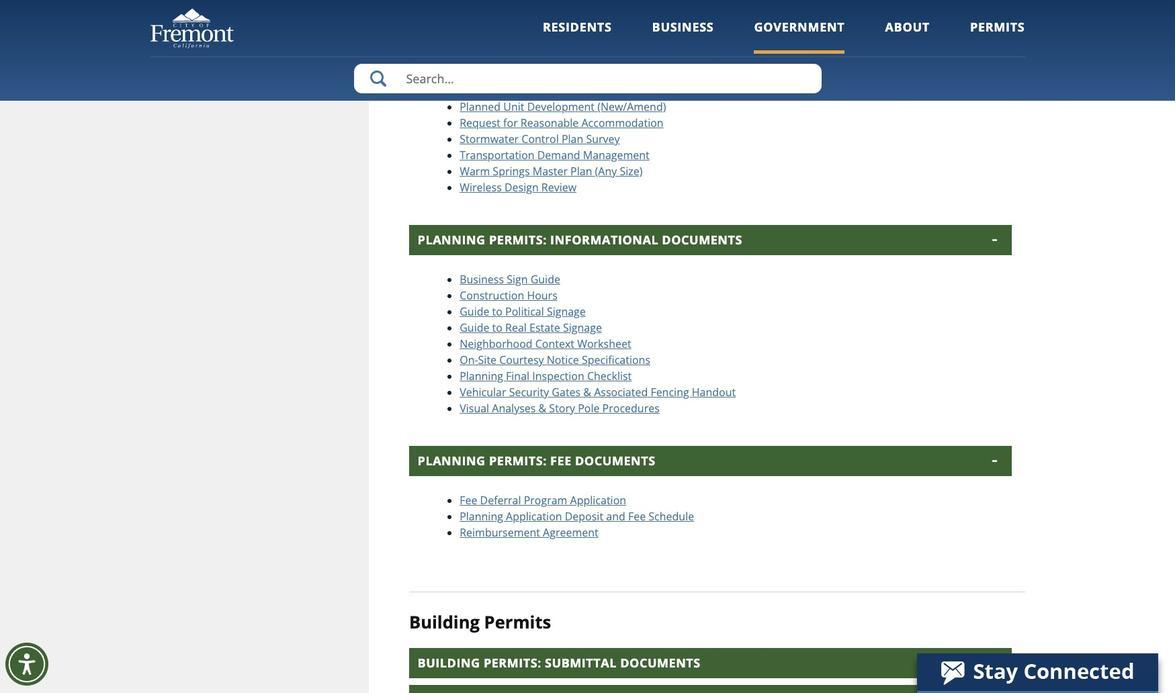 Task type: vqa. For each thing, say whether or not it's contained in the screenshot.
ADJUSTMENT
yes



Task type: describe. For each thing, give the bounding box(es) containing it.
stormwater
[[460, 132, 519, 147]]

1 vertical spatial signage
[[563, 321, 602, 336]]

checklist
[[587, 369, 632, 384]]

vehicular
[[460, 385, 506, 400]]

tab list containing planning permits: informational documents
[[409, 0, 1012, 564]]

extension of time historic design review (harb or staff) lot line adjustment mills act contract
[[460, 3, 650, 66]]

schedule
[[649, 510, 694, 524]]

visual
[[460, 401, 489, 416]]

lot line adjustment link
[[460, 35, 560, 50]]

documents for planning permits: fee documents
[[575, 453, 656, 469]]

on-site courtesy notice specifications link
[[460, 353, 651, 368]]

(harb
[[576, 19, 607, 34]]

historic
[[460, 19, 498, 34]]

request for reasonable accommodation link
[[460, 116, 664, 131]]

stay connected image
[[917, 654, 1157, 692]]

0 horizontal spatial &
[[539, 401, 547, 416]]

springs
[[493, 164, 530, 179]]

handout
[[692, 385, 736, 400]]

fee deferral program application planning application deposit and fee schedule reimbursement agreement
[[460, 493, 694, 541]]

program
[[524, 493, 567, 508]]

government
[[754, 19, 845, 35]]

planning final inspection checklist link
[[460, 369, 632, 384]]

size)
[[620, 164, 643, 179]]

planning permits: informational documents
[[418, 232, 743, 248]]

residents link
[[543, 19, 612, 53]]

visual analyses & story pole procedures link
[[460, 401, 660, 416]]

warm
[[460, 164, 490, 179]]

business sign guide construction hours guide to political signage guide to real estate signage neighborhood context worksheet on-site courtesy notice specifications planning final inspection checklist vehicular security gates & associated fencing handout visual analyses & story pole procedures
[[460, 272, 736, 416]]

story
[[549, 401, 575, 416]]

building permits
[[409, 611, 551, 635]]

site
[[478, 353, 497, 368]]

business for business
[[652, 19, 714, 35]]

documents for planning permits: informational documents
[[662, 232, 743, 248]]

review inside planned district (new/amend) planned unit development (new/amend) request for reasonable accommodation stormwater control plan survey transportation demand management warm springs master plan (any size) wireless design review
[[542, 180, 577, 195]]

pole
[[578, 401, 600, 416]]

deposit
[[565, 510, 604, 524]]

transportation demand management link
[[460, 148, 650, 163]]

control
[[522, 132, 559, 147]]

guide to real estate signage link
[[460, 321, 602, 336]]

mills
[[460, 51, 483, 66]]

stormwater control plan survey link
[[460, 132, 620, 147]]

business sign guide link
[[460, 272, 560, 287]]

deferral
[[480, 493, 521, 508]]

contract
[[504, 51, 547, 66]]

1 horizontal spatial &
[[584, 385, 591, 400]]

permits link
[[970, 19, 1025, 53]]

act
[[486, 51, 501, 66]]

(any
[[595, 164, 617, 179]]

development
[[527, 100, 595, 114]]

vehicular security gates & associated fencing handout link
[[460, 385, 736, 400]]

mills act contract link
[[460, 51, 547, 66]]

1 planned from the top
[[460, 84, 501, 98]]

business link
[[652, 19, 714, 53]]

procedures
[[603, 401, 660, 416]]

historic design review (harb or staff) link
[[460, 19, 650, 34]]

guide to political signage link
[[460, 305, 586, 319]]

government link
[[754, 19, 845, 53]]

review inside extension of time historic design review (harb or staff) lot line adjustment mills act contract
[[538, 19, 573, 34]]

design inside extension of time historic design review (harb or staff) lot line adjustment mills act contract
[[501, 19, 535, 34]]

2 horizontal spatial fee
[[628, 510, 646, 524]]

management
[[583, 148, 650, 163]]

associated
[[594, 385, 648, 400]]

building permits: submittal documents
[[418, 655, 701, 671]]

1 vertical spatial (new/amend)
[[598, 100, 666, 114]]

planning down visual
[[418, 453, 486, 469]]

courtesy
[[500, 353, 544, 368]]

0 vertical spatial permits
[[970, 19, 1025, 35]]

extension
[[460, 3, 509, 18]]

1 vertical spatial plan
[[571, 164, 592, 179]]

permits: for informational
[[489, 232, 547, 248]]

specifications
[[582, 353, 651, 368]]

0 horizontal spatial fee
[[460, 493, 477, 508]]

analyses
[[492, 401, 536, 416]]

planning permits: fee documents
[[418, 453, 656, 469]]

planning down wireless
[[418, 232, 486, 248]]

hours
[[527, 288, 558, 303]]

security
[[509, 385, 549, 400]]

1 vertical spatial guide
[[460, 305, 490, 319]]

notice
[[547, 353, 579, 368]]



Task type: locate. For each thing, give the bounding box(es) containing it.
1 vertical spatial permits:
[[489, 453, 547, 469]]

accommodation
[[582, 116, 664, 131]]

1 vertical spatial planned
[[460, 100, 501, 114]]

real
[[505, 321, 527, 336]]

0 vertical spatial permits:
[[489, 232, 547, 248]]

planned unit development (new/amend) link
[[460, 100, 666, 114]]

district
[[504, 84, 539, 98]]

Search text field
[[354, 64, 822, 93]]

permits: up deferral
[[489, 453, 547, 469]]

& left story
[[539, 401, 547, 416]]

guide down construction
[[460, 305, 490, 319]]

plan left (any
[[571, 164, 592, 179]]

planned district (new/amend) planned unit development (new/amend) request for reasonable accommodation stormwater control plan survey transportation demand management warm springs master plan (any size) wireless design review
[[460, 84, 666, 195]]

0 vertical spatial (new/amend)
[[542, 84, 611, 98]]

1 vertical spatial application
[[506, 510, 562, 524]]

1 horizontal spatial business
[[652, 19, 714, 35]]

application
[[570, 493, 626, 508], [506, 510, 562, 524]]

0 vertical spatial &
[[584, 385, 591, 400]]

fee right and
[[628, 510, 646, 524]]

design down "of"
[[501, 19, 535, 34]]

residents
[[543, 19, 612, 35]]

0 vertical spatial fee
[[550, 453, 572, 469]]

1 vertical spatial business
[[460, 272, 504, 287]]

lot
[[460, 35, 476, 50]]

application up deposit
[[570, 493, 626, 508]]

building inside "tab list"
[[418, 655, 480, 671]]

permits: for fee
[[489, 453, 547, 469]]

review down warm springs master plan (any size) "link"
[[542, 180, 577, 195]]

tab list
[[409, 0, 1012, 564]]

1 vertical spatial fee
[[460, 493, 477, 508]]

survey
[[586, 132, 620, 147]]

0 vertical spatial design
[[501, 19, 535, 34]]

neighborhood
[[460, 337, 533, 352]]

business for business sign guide construction hours guide to political signage guide to real estate signage neighborhood context worksheet on-site courtesy notice specifications planning final inspection checklist vehicular security gates & associated fencing handout visual analyses & story pole procedures
[[460, 272, 504, 287]]

of
[[512, 3, 522, 18]]

1 vertical spatial to
[[492, 321, 503, 336]]

design down the springs at the top left of page
[[505, 180, 539, 195]]

building for building permits
[[409, 611, 480, 635]]

0 horizontal spatial permits
[[484, 611, 551, 635]]

fee left deferral
[[460, 493, 477, 508]]

context
[[535, 337, 575, 352]]

(new/amend) up 'accommodation' on the top of the page
[[598, 100, 666, 114]]

for
[[503, 116, 518, 131]]

1 horizontal spatial application
[[570, 493, 626, 508]]

0 vertical spatial application
[[570, 493, 626, 508]]

reimbursement agreement link
[[460, 526, 599, 541]]

planning inside business sign guide construction hours guide to political signage guide to real estate signage neighborhood context worksheet on-site courtesy notice specifications planning final inspection checklist vehicular security gates & associated fencing handout visual analyses & story pole procedures
[[460, 369, 503, 384]]

1 vertical spatial &
[[539, 401, 547, 416]]

1 horizontal spatial fee
[[550, 453, 572, 469]]

fee
[[550, 453, 572, 469], [460, 493, 477, 508], [628, 510, 646, 524]]

fee deferral program application link
[[460, 493, 626, 508]]

about
[[885, 19, 930, 35]]

on-
[[460, 353, 478, 368]]

political
[[505, 305, 544, 319]]

fee up program
[[550, 453, 572, 469]]

1 vertical spatial permits
[[484, 611, 551, 635]]

wireless
[[460, 180, 502, 195]]

planned district (new/amend) link
[[460, 84, 611, 98]]

0 vertical spatial building
[[409, 611, 480, 635]]

design inside planned district (new/amend) planned unit development (new/amend) request for reasonable accommodation stormwater control plan survey transportation demand management warm springs master plan (any size) wireless design review
[[505, 180, 539, 195]]

warm springs master plan (any size) link
[[460, 164, 643, 179]]

design
[[501, 19, 535, 34], [505, 180, 539, 195]]

building for building permits: submittal documents
[[418, 655, 480, 671]]

fencing
[[651, 385, 689, 400]]

guide
[[531, 272, 560, 287], [460, 305, 490, 319], [460, 321, 490, 336]]

0 vertical spatial to
[[492, 305, 503, 319]]

guide up 'hours'
[[531, 272, 560, 287]]

to
[[492, 305, 503, 319], [492, 321, 503, 336]]

0 vertical spatial documents
[[662, 232, 743, 248]]

application up reimbursement agreement link
[[506, 510, 562, 524]]

signage up worksheet
[[563, 321, 602, 336]]

reimbursement
[[460, 526, 540, 541]]

planning application deposit and fee schedule link
[[460, 510, 694, 524]]

building permits: submittal documents tab list
[[409, 649, 1012, 694]]

worksheet
[[577, 337, 631, 352]]

business
[[652, 19, 714, 35], [460, 272, 504, 287]]

2 to from the top
[[492, 321, 503, 336]]

estate
[[530, 321, 560, 336]]

master
[[533, 164, 568, 179]]

extension of time link
[[460, 3, 549, 18]]

permits: for submittal
[[484, 655, 542, 671]]

1 horizontal spatial permits
[[970, 19, 1025, 35]]

2 vertical spatial fee
[[628, 510, 646, 524]]

gates
[[552, 385, 581, 400]]

construction hours link
[[460, 288, 558, 303]]

1 vertical spatial building
[[418, 655, 480, 671]]

business inside business sign guide construction hours guide to political signage guide to real estate signage neighborhood context worksheet on-site courtesy notice specifications planning final inspection checklist vehicular security gates & associated fencing handout visual analyses & story pole procedures
[[460, 272, 504, 287]]

0 vertical spatial guide
[[531, 272, 560, 287]]

reasonable
[[521, 116, 579, 131]]

adjustment
[[502, 35, 560, 50]]

0 vertical spatial business
[[652, 19, 714, 35]]

line
[[479, 35, 499, 50]]

documents inside "tab list"
[[620, 655, 701, 671]]

0 vertical spatial planned
[[460, 84, 501, 98]]

2 vertical spatial permits:
[[484, 655, 542, 671]]

(new/amend) up planned unit development (new/amend) link
[[542, 84, 611, 98]]

review down time
[[538, 19, 573, 34]]

signage up estate
[[547, 305, 586, 319]]

0 vertical spatial signage
[[547, 305, 586, 319]]

1 vertical spatial review
[[542, 180, 577, 195]]

2 vertical spatial documents
[[620, 655, 701, 671]]

2 planned from the top
[[460, 100, 501, 114]]

building
[[409, 611, 480, 635], [418, 655, 480, 671]]

0 horizontal spatial business
[[460, 272, 504, 287]]

to down construction
[[492, 305, 503, 319]]

agreement
[[543, 526, 599, 541]]

staff)
[[624, 19, 650, 34]]

plan down request for reasonable accommodation "link"
[[562, 132, 584, 147]]

planning inside fee deferral program application planning application deposit and fee schedule reimbursement agreement
[[460, 510, 503, 524]]

& up pole
[[584, 385, 591, 400]]

unit
[[504, 100, 525, 114]]

documents for building permits: submittal documents
[[620, 655, 701, 671]]

0 vertical spatial plan
[[562, 132, 584, 147]]

(new/amend)
[[542, 84, 611, 98], [598, 100, 666, 114]]

permits: inside "tab list"
[[484, 655, 542, 671]]

business right staff)
[[652, 19, 714, 35]]

permits: down building permits
[[484, 655, 542, 671]]

plan
[[562, 132, 584, 147], [571, 164, 592, 179]]

planning up reimbursement
[[460, 510, 503, 524]]

and
[[606, 510, 626, 524]]

1 to from the top
[[492, 305, 503, 319]]

demand
[[537, 148, 580, 163]]

guide up neighborhood
[[460, 321, 490, 336]]

1 vertical spatial documents
[[575, 453, 656, 469]]

planned
[[460, 84, 501, 98], [460, 100, 501, 114]]

business up construction
[[460, 272, 504, 287]]

to up neighborhood
[[492, 321, 503, 336]]

wireless design review link
[[460, 180, 577, 195]]

2 vertical spatial guide
[[460, 321, 490, 336]]

informational
[[550, 232, 659, 248]]

planning up vehicular
[[460, 369, 503, 384]]

about link
[[885, 19, 930, 53]]

0 horizontal spatial application
[[506, 510, 562, 524]]

submittal
[[545, 655, 617, 671]]

transportation
[[460, 148, 535, 163]]

neighborhood context worksheet link
[[460, 337, 631, 352]]

1 vertical spatial design
[[505, 180, 539, 195]]

0 vertical spatial review
[[538, 19, 573, 34]]

permits:
[[489, 232, 547, 248], [489, 453, 547, 469], [484, 655, 542, 671]]

time
[[524, 3, 549, 18]]

signage
[[547, 305, 586, 319], [563, 321, 602, 336]]

or
[[610, 19, 621, 34]]

final
[[506, 369, 530, 384]]

construction
[[460, 288, 524, 303]]

request
[[460, 116, 501, 131]]

permits: up sign
[[489, 232, 547, 248]]



